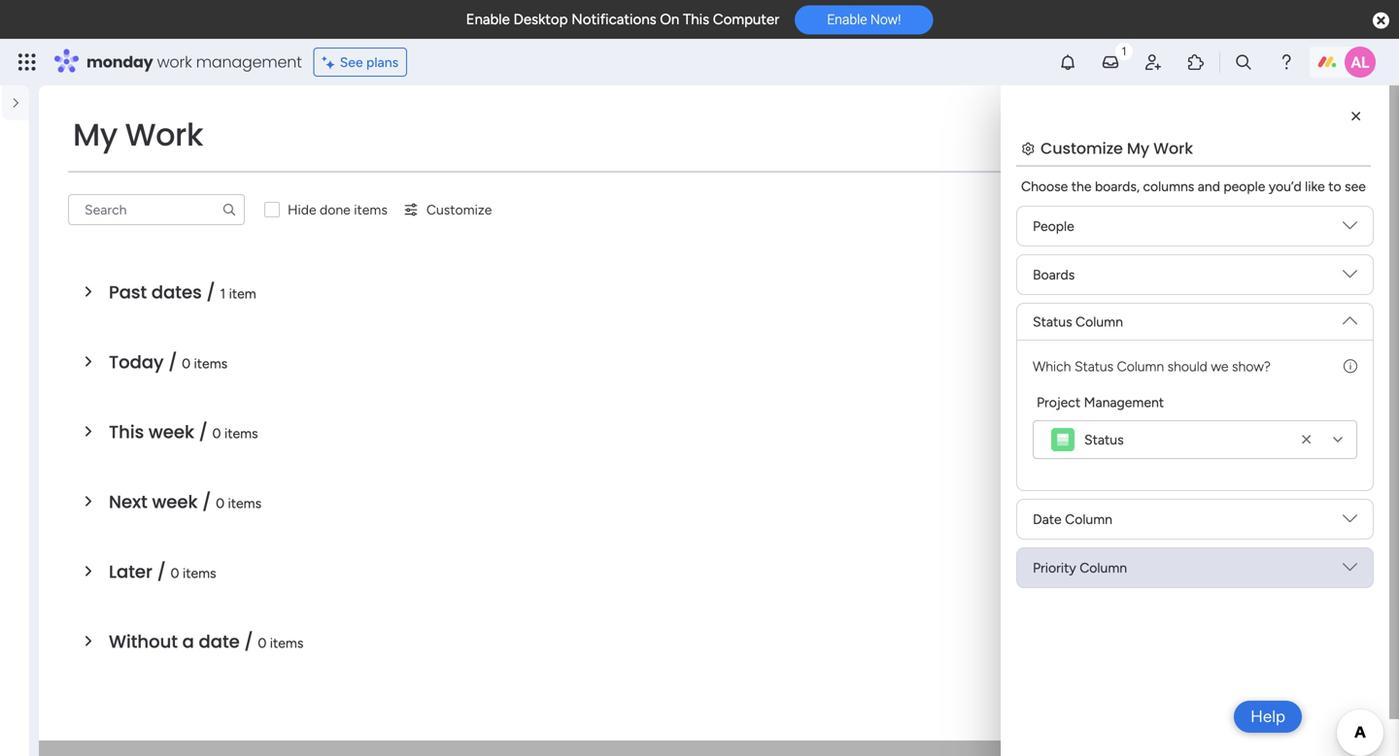 Task type: describe. For each thing, give the bounding box(es) containing it.
items inside later / 0 items
[[183, 566, 216, 582]]

priority
[[1033, 560, 1076, 577]]

help image
[[1277, 52, 1296, 72]]

choose the boards, columns and people you'd like to see
[[1021, 178, 1366, 195]]

1 vertical spatial this
[[109, 420, 144, 445]]

on
[[660, 11, 679, 28]]

project
[[1037, 395, 1081, 411]]

date
[[1033, 512, 1062, 528]]

see plans button
[[314, 48, 407, 77]]

1 image
[[1115, 40, 1133, 62]]

today / 0 items
[[109, 350, 228, 375]]

management
[[196, 51, 302, 73]]

next week / 0 items
[[109, 490, 261, 515]]

v2 info image
[[1344, 357, 1357, 377]]

see
[[340, 54, 363, 70]]

customize for customize
[[426, 202, 492, 218]]

you'd
[[1269, 178, 1302, 195]]

later
[[109, 560, 152, 585]]

hide done items
[[288, 202, 388, 218]]

a
[[182, 630, 194, 655]]

enable now! button
[[795, 5, 933, 34]]

0 horizontal spatial my
[[73, 113, 117, 156]]

0 inside next week / 0 items
[[216, 496, 225, 512]]

1 vertical spatial status
[[1075, 359, 1114, 375]]

customize my work
[[1041, 137, 1193, 159]]

main content containing past dates /
[[39, 86, 1399, 757]]

0 inside today / 0 items
[[182, 356, 191, 372]]

which status column should we show?
[[1033, 359, 1271, 375]]

0 vertical spatial this
[[683, 11, 709, 28]]

help button
[[1234, 702, 1302, 734]]

customize for customize my work
[[1041, 137, 1123, 159]]

boards
[[1033, 267, 1075, 283]]

dapulse dropdown down arrow image for priority column
[[1343, 561, 1357, 583]]

apple lee image
[[1345, 47, 1376, 78]]

invite members image
[[1144, 52, 1163, 72]]

items inside this week / 0 items
[[224, 426, 258, 442]]

/ left '1' in the top left of the page
[[206, 280, 215, 305]]

dates
[[151, 280, 202, 305]]

0 inside later / 0 items
[[171, 566, 179, 582]]

monday
[[86, 51, 153, 73]]

this week / 0 items
[[109, 420, 258, 445]]

enable desktop notifications on this computer
[[466, 11, 779, 28]]

customize button
[[395, 194, 500, 225]]

/ up next week / 0 items
[[199, 420, 208, 445]]

status for status
[[1084, 432, 1124, 448]]

date column
[[1033, 512, 1113, 528]]

apps image
[[1186, 52, 1206, 72]]

see plans
[[340, 54, 399, 70]]

help
[[1251, 707, 1286, 727]]

see
[[1345, 178, 1366, 195]]

status column
[[1033, 314, 1123, 330]]

0 inside this week / 0 items
[[212, 426, 221, 442]]

project management group
[[1033, 393, 1357, 460]]

date
[[199, 630, 240, 655]]

column for status column
[[1076, 314, 1123, 330]]

next
[[109, 490, 147, 515]]

/ right today
[[168, 350, 177, 375]]

0 horizontal spatial work
[[125, 113, 203, 156]]

notifications image
[[1058, 52, 1078, 72]]

today
[[109, 350, 164, 375]]

items right 'done'
[[354, 202, 388, 218]]

enable for enable desktop notifications on this computer
[[466, 11, 510, 28]]

1
[[220, 286, 226, 302]]

column for priority column
[[1080, 560, 1127, 577]]

search image
[[222, 202, 237, 218]]



Task type: locate. For each thing, give the bounding box(es) containing it.
without a date / 0 items
[[109, 630, 304, 655]]

items inside without a date / 0 items
[[270, 635, 304, 652]]

my down the monday on the left of the page
[[73, 113, 117, 156]]

status for status column
[[1033, 314, 1072, 330]]

dapulse dropdown down arrow image
[[1343, 219, 1357, 240], [1343, 306, 1357, 328]]

customize
[[1041, 137, 1123, 159], [426, 202, 492, 218]]

items right date
[[270, 635, 304, 652]]

3 dapulse dropdown down arrow image from the top
[[1343, 561, 1357, 583]]

choose
[[1021, 178, 1068, 195]]

dapulse dropdown down arrow image for boards
[[1343, 267, 1357, 289]]

items
[[354, 202, 388, 218], [194, 356, 228, 372], [224, 426, 258, 442], [228, 496, 261, 512], [183, 566, 216, 582], [270, 635, 304, 652]]

lottie animation image
[[0, 669, 29, 757]]

1 horizontal spatial this
[[683, 11, 709, 28]]

past
[[109, 280, 147, 305]]

2 dapulse dropdown down arrow image from the top
[[1343, 512, 1357, 534]]

work up 'columns'
[[1154, 137, 1193, 159]]

work
[[125, 113, 203, 156], [1154, 137, 1193, 159]]

status up which
[[1033, 314, 1072, 330]]

0
[[182, 356, 191, 372], [212, 426, 221, 442], [216, 496, 225, 512], [171, 566, 179, 582], [258, 635, 267, 652]]

we
[[1211, 359, 1229, 375]]

/ right the later
[[157, 560, 166, 585]]

people
[[1224, 178, 1266, 195]]

items down this week / 0 items
[[228, 496, 261, 512]]

0 right today
[[182, 356, 191, 372]]

column for date column
[[1065, 512, 1113, 528]]

lottie animation element
[[0, 669, 29, 757]]

enable for enable now!
[[827, 11, 867, 27]]

dapulse dropdown down arrow image for boards
[[1343, 219, 1357, 240]]

search everything image
[[1234, 52, 1253, 72]]

enable now!
[[827, 11, 901, 27]]

items inside today / 0 items
[[194, 356, 228, 372]]

week down today / 0 items
[[149, 420, 194, 445]]

1 vertical spatial dapulse dropdown down arrow image
[[1343, 306, 1357, 328]]

0 right date
[[258, 635, 267, 652]]

0 horizontal spatial this
[[109, 420, 144, 445]]

select product image
[[17, 52, 37, 72]]

project management heading
[[1037, 393, 1164, 413]]

2 dapulse dropdown down arrow image from the top
[[1343, 306, 1357, 328]]

1 vertical spatial week
[[152, 490, 198, 515]]

column right date
[[1065, 512, 1113, 528]]

done
[[320, 202, 351, 218]]

enable
[[466, 11, 510, 28], [827, 11, 867, 27]]

work down work
[[125, 113, 203, 156]]

week for next
[[152, 490, 198, 515]]

to
[[1328, 178, 1341, 195]]

status inside project management group
[[1084, 432, 1124, 448]]

0 vertical spatial dapulse dropdown down arrow image
[[1343, 219, 1357, 240]]

1 vertical spatial dapulse dropdown down arrow image
[[1343, 512, 1357, 534]]

0 horizontal spatial enable
[[466, 11, 510, 28]]

monday work management
[[86, 51, 302, 73]]

now!
[[870, 11, 901, 27]]

management
[[1084, 395, 1164, 411]]

main content
[[39, 86, 1399, 757]]

my up boards,
[[1127, 137, 1150, 159]]

2 vertical spatial status
[[1084, 432, 1124, 448]]

hide
[[288, 202, 316, 218]]

people
[[1033, 218, 1074, 235]]

the
[[1072, 178, 1092, 195]]

enable inside button
[[827, 11, 867, 27]]

inbox image
[[1101, 52, 1120, 72]]

0 vertical spatial dapulse dropdown down arrow image
[[1343, 267, 1357, 289]]

items inside next week / 0 items
[[228, 496, 261, 512]]

plans
[[366, 54, 399, 70]]

week right next
[[152, 490, 198, 515]]

status down project management
[[1084, 432, 1124, 448]]

0 right the later
[[171, 566, 179, 582]]

show?
[[1232, 359, 1271, 375]]

and
[[1198, 178, 1220, 195]]

0 vertical spatial status
[[1033, 314, 1072, 330]]

/ down this week / 0 items
[[202, 490, 211, 515]]

items right the later
[[183, 566, 216, 582]]

dapulse dropdown down arrow image down see at the top right of page
[[1343, 219, 1357, 240]]

customize inside button
[[426, 202, 492, 218]]

my
[[73, 113, 117, 156], [1127, 137, 1150, 159]]

column up 'which status column should we show?'
[[1076, 314, 1123, 330]]

without
[[109, 630, 178, 655]]

1 dapulse dropdown down arrow image from the top
[[1343, 219, 1357, 240]]

0 up next week / 0 items
[[212, 426, 221, 442]]

this right on
[[683, 11, 709, 28]]

1 horizontal spatial customize
[[1041, 137, 1123, 159]]

2 enable from the left
[[827, 11, 867, 27]]

1 horizontal spatial my
[[1127, 137, 1150, 159]]

week for this
[[149, 420, 194, 445]]

my work
[[73, 113, 203, 156]]

which
[[1033, 359, 1071, 375]]

like
[[1305, 178, 1325, 195]]

boards,
[[1095, 178, 1140, 195]]

0 inside without a date / 0 items
[[258, 635, 267, 652]]

items down '1' in the top left of the page
[[194, 356, 228, 372]]

dapulse dropdown down arrow image for which status column should we show?
[[1343, 306, 1357, 328]]

item
[[229, 286, 256, 302]]

this
[[683, 11, 709, 28], [109, 420, 144, 445]]

1 horizontal spatial work
[[1154, 137, 1193, 159]]

Filter dashboard by text search field
[[68, 194, 245, 225]]

columns
[[1143, 178, 1195, 195]]

dapulse dropdown down arrow image
[[1343, 267, 1357, 289], [1343, 512, 1357, 534], [1343, 561, 1357, 583]]

1 vertical spatial customize
[[426, 202, 492, 218]]

enable left desktop on the left of the page
[[466, 11, 510, 28]]

should
[[1168, 359, 1208, 375]]

column right the priority
[[1080, 560, 1127, 577]]

None search field
[[68, 194, 245, 225]]

computer
[[713, 11, 779, 28]]

/
[[206, 280, 215, 305], [168, 350, 177, 375], [199, 420, 208, 445], [202, 490, 211, 515], [157, 560, 166, 585], [244, 630, 253, 655]]

0 vertical spatial customize
[[1041, 137, 1123, 159]]

desktop
[[514, 11, 568, 28]]

dapulse dropdown down arrow image for date column
[[1343, 512, 1357, 534]]

project management
[[1037, 395, 1164, 411]]

0 vertical spatial week
[[149, 420, 194, 445]]

past dates / 1 item
[[109, 280, 256, 305]]

this up next
[[109, 420, 144, 445]]

notifications
[[571, 11, 656, 28]]

1 enable from the left
[[466, 11, 510, 28]]

workspace options image
[[14, 193, 33, 212]]

later / 0 items
[[109, 560, 216, 585]]

enable left now!
[[827, 11, 867, 27]]

column
[[1076, 314, 1123, 330], [1117, 359, 1164, 375], [1065, 512, 1113, 528], [1080, 560, 1127, 577]]

dapulse close image
[[1373, 11, 1390, 31]]

priority column
[[1033, 560, 1127, 577]]

items up next week / 0 items
[[224, 426, 258, 442]]

column up management
[[1117, 359, 1164, 375]]

week
[[149, 420, 194, 445], [152, 490, 198, 515]]

2 vertical spatial dapulse dropdown down arrow image
[[1343, 561, 1357, 583]]

0 down this week / 0 items
[[216, 496, 225, 512]]

status
[[1033, 314, 1072, 330], [1075, 359, 1114, 375], [1084, 432, 1124, 448]]

status up project management
[[1075, 359, 1114, 375]]

/ right date
[[244, 630, 253, 655]]

0 horizontal spatial customize
[[426, 202, 492, 218]]

work
[[157, 51, 192, 73]]

1 horizontal spatial enable
[[827, 11, 867, 27]]

dapulse dropdown down arrow image up v2 info image
[[1343, 306, 1357, 328]]

1 dapulse dropdown down arrow image from the top
[[1343, 267, 1357, 289]]



Task type: vqa. For each thing, say whether or not it's contained in the screenshot.
Column related to Priority Column
yes



